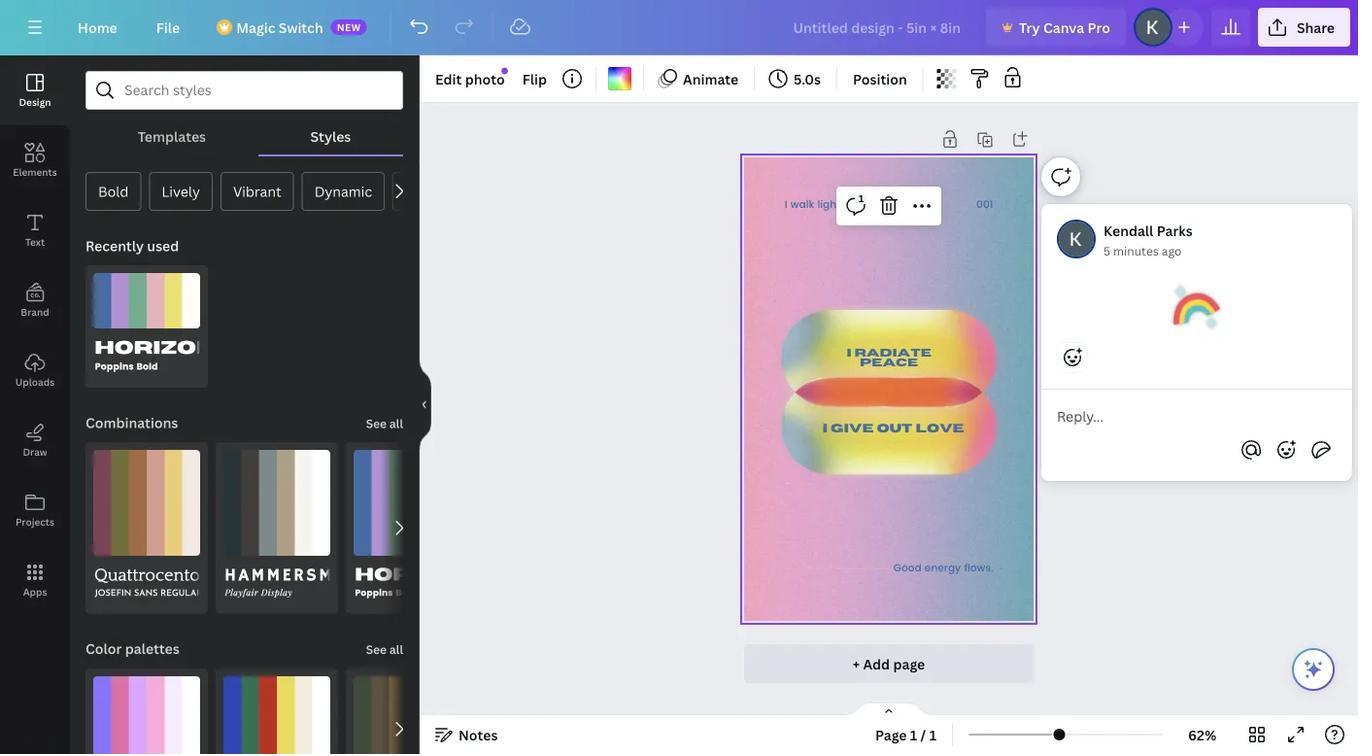 Task type: vqa. For each thing, say whether or not it's contained in the screenshot.
Canva
yes



Task type: locate. For each thing, give the bounding box(es) containing it.
i left give
[[823, 422, 828, 435]]

see up apply "sylvan lace" style image
[[366, 642, 387, 658]]

all left hide image
[[390, 415, 403, 432]]

0 vertical spatial see all
[[366, 415, 403, 432]]

projects button
[[0, 475, 70, 545]]

magic
[[236, 18, 276, 36]]

styles
[[310, 127, 351, 145]]

1 left /
[[911, 726, 918, 744]]

this
[[869, 196, 888, 213]]

5
[[1104, 242, 1111, 259]]

design
[[19, 95, 51, 108]]

1 inside button
[[859, 192, 864, 205]]

love
[[916, 422, 965, 435]]

walk
[[791, 196, 815, 213]]

animate
[[683, 69, 739, 88]]

1 see all from the top
[[366, 415, 403, 432]]

share
[[1297, 18, 1335, 36]]

2 see all from the top
[[366, 642, 403, 658]]

i left walk
[[785, 196, 788, 213]]

elements button
[[0, 125, 70, 195]]

1 all from the top
[[390, 415, 403, 432]]

0 horizontal spatial 1
[[859, 192, 864, 205]]

minutes
[[1114, 242, 1159, 259]]

new image
[[502, 68, 508, 74]]

0 vertical spatial i
[[785, 196, 788, 213]]

show pages image
[[843, 702, 936, 717]]

brand button
[[0, 265, 70, 335]]

apply "cosmic flair" style image
[[93, 676, 200, 754]]

edit photo
[[435, 69, 505, 88]]

give
[[831, 422, 874, 435]]

text
[[25, 235, 45, 248]]

color palettes button
[[84, 629, 182, 668]]

bold button
[[86, 172, 141, 211]]

62% button
[[1171, 719, 1234, 750]]

1 vertical spatial i
[[847, 347, 852, 359]]

projects
[[16, 515, 54, 528]]

2 horizontal spatial i
[[847, 347, 852, 359]]

lightly
[[818, 196, 849, 213]]

i inside i radiate peace
[[847, 347, 852, 359]]

+ add page button
[[744, 644, 1034, 683]]

see all
[[366, 415, 403, 432], [366, 642, 403, 658]]

apply "sylvan lace" style image
[[354, 676, 461, 754]]

0 vertical spatial all
[[390, 415, 403, 432]]

dynamic
[[315, 182, 372, 201]]

pro
[[1088, 18, 1111, 36]]

Search styles search field
[[124, 72, 364, 109]]

2 vertical spatial i
[[823, 422, 828, 435]]

good
[[894, 560, 922, 577]]

0 vertical spatial see
[[366, 415, 387, 432]]

lively
[[162, 182, 200, 201]]

1 right /
[[930, 726, 937, 744]]

apps button
[[0, 545, 70, 615]]

i left peace on the top right of the page
[[847, 347, 852, 359]]

expressing gratitude image
[[1174, 284, 1221, 330]]

flip button
[[515, 63, 555, 94]]

see all up apply "sylvan lace" style image
[[366, 642, 403, 658]]

2 see all button from the top
[[364, 629, 405, 668]]

templates button
[[86, 118, 258, 155]]

canva assistant image
[[1302, 658, 1326, 681]]

see all button up apply "sylvan lace" style image
[[364, 629, 405, 668]]

1 vertical spatial see all button
[[364, 629, 405, 668]]

no color image
[[608, 67, 632, 90]]

0 vertical spatial see all button
[[364, 403, 405, 442]]

file button
[[141, 8, 196, 47]]

2 all from the top
[[390, 642, 403, 658]]

side panel tab list
[[0, 55, 70, 615]]

switch
[[279, 18, 323, 36]]

see all button for combinations
[[364, 403, 405, 442]]

1 vertical spatial see
[[366, 642, 387, 658]]

62%
[[1189, 726, 1217, 744]]

1 vertical spatial see all
[[366, 642, 403, 658]]

see all button
[[364, 403, 405, 442], [364, 629, 405, 668]]

1
[[859, 192, 864, 205], [911, 726, 918, 744], [930, 726, 937, 744]]

1 vertical spatial all
[[390, 642, 403, 658]]

edit
[[435, 69, 462, 88]]

main menu bar
[[0, 0, 1359, 55]]

1 horizontal spatial i
[[823, 422, 828, 435]]

see all button left hide image
[[364, 403, 405, 442]]

1 left this
[[859, 192, 864, 205]]

ago
[[1162, 242, 1182, 259]]

see all for combinations
[[366, 415, 403, 432]]

share button
[[1259, 8, 1351, 47]]

i
[[785, 196, 788, 213], [847, 347, 852, 359], [823, 422, 828, 435]]

vibrant
[[233, 182, 282, 201]]

elements
[[13, 165, 57, 178]]

all
[[390, 415, 403, 432], [390, 642, 403, 658]]

position button
[[846, 63, 915, 94]]

see all left hide image
[[366, 415, 403, 432]]

1 see from the top
[[366, 415, 387, 432]]

see for combinations
[[366, 415, 387, 432]]

good energy flows.
[[894, 560, 994, 577]]

+ add page
[[853, 655, 926, 673]]

i give out love
[[823, 422, 965, 435]]

all up apply "sylvan lace" style image
[[390, 642, 403, 658]]

1 horizontal spatial 1
[[911, 726, 918, 744]]

see left hide image
[[366, 415, 387, 432]]

2 see from the top
[[366, 642, 387, 658]]

edit photo button
[[428, 63, 513, 94]]

1 see all button from the top
[[364, 403, 405, 442]]

0 horizontal spatial i
[[785, 196, 788, 213]]

text button
[[0, 195, 70, 265]]

out
[[877, 422, 913, 435]]



Task type: describe. For each thing, give the bounding box(es) containing it.
canva
[[1044, 18, 1085, 36]]

design button
[[0, 55, 70, 125]]

uploads
[[15, 375, 55, 388]]

combinations button
[[84, 403, 180, 442]]

vibrant button
[[221, 172, 294, 211]]

templates
[[138, 127, 206, 145]]

energy
[[925, 560, 961, 577]]

see all for color palettes
[[366, 642, 403, 658]]

color palettes
[[86, 640, 180, 658]]

/
[[921, 726, 927, 744]]

i for i radiate peace
[[847, 347, 852, 359]]

try
[[1020, 18, 1041, 36]]

page
[[894, 655, 926, 673]]

styles button
[[258, 118, 403, 155]]

Reply draft. Add a reply or @mention. text field
[[1058, 405, 1337, 427]]

flows.
[[964, 560, 994, 577]]

notes
[[459, 726, 498, 744]]

i for i give out love
[[823, 422, 828, 435]]

brand
[[21, 305, 49, 318]]

kendall parks 5 minutes ago
[[1104, 221, 1193, 259]]

photo
[[465, 69, 505, 88]]

apps
[[23, 585, 47, 598]]

draw button
[[0, 405, 70, 475]]

i radiate peace
[[847, 347, 932, 369]]

kendall
[[1104, 221, 1154, 240]]

1 button
[[841, 190, 872, 222]]

all for color palettes
[[390, 642, 403, 658]]

apply "toy store" style image
[[224, 676, 330, 754]]

parks
[[1157, 221, 1193, 240]]

position
[[853, 69, 908, 88]]

i walk lightly on this earth.
[[785, 196, 921, 213]]

lively button
[[149, 172, 213, 211]]

combinations
[[86, 414, 178, 432]]

animate button
[[652, 63, 747, 94]]

see for color palettes
[[366, 642, 387, 658]]

radiate
[[855, 347, 932, 359]]

+
[[853, 655, 860, 673]]

all for combinations
[[390, 415, 403, 432]]

hide image
[[419, 358, 432, 451]]

bold
[[98, 182, 129, 201]]

magic switch
[[236, 18, 323, 36]]

palettes
[[125, 640, 180, 658]]

new
[[337, 20, 361, 34]]

draw
[[23, 445, 47, 458]]

add
[[863, 655, 890, 673]]

try canva pro
[[1020, 18, 1111, 36]]

Design title text field
[[778, 8, 979, 47]]

peace
[[860, 357, 919, 369]]

earth.
[[891, 196, 921, 213]]

i for i walk lightly on this earth.
[[785, 196, 788, 213]]

recently used
[[86, 237, 179, 255]]

page
[[876, 726, 907, 744]]

001
[[977, 196, 994, 213]]

recently
[[86, 237, 144, 255]]

notes button
[[428, 719, 506, 750]]

on
[[853, 196, 866, 213]]

2 horizontal spatial 1
[[930, 726, 937, 744]]

home
[[78, 18, 117, 36]]

dynamic button
[[302, 172, 385, 211]]

home link
[[62, 8, 133, 47]]

used
[[147, 237, 179, 255]]

uploads button
[[0, 335, 70, 405]]

5.0s
[[794, 69, 821, 88]]

flip
[[523, 69, 547, 88]]

page 1 / 1
[[876, 726, 937, 744]]

5.0s button
[[763, 63, 829, 94]]

try canva pro button
[[987, 8, 1126, 47]]

file
[[156, 18, 180, 36]]

kendall parks list
[[1042, 204, 1359, 543]]

color
[[86, 640, 122, 658]]

see all button for color palettes
[[364, 629, 405, 668]]



